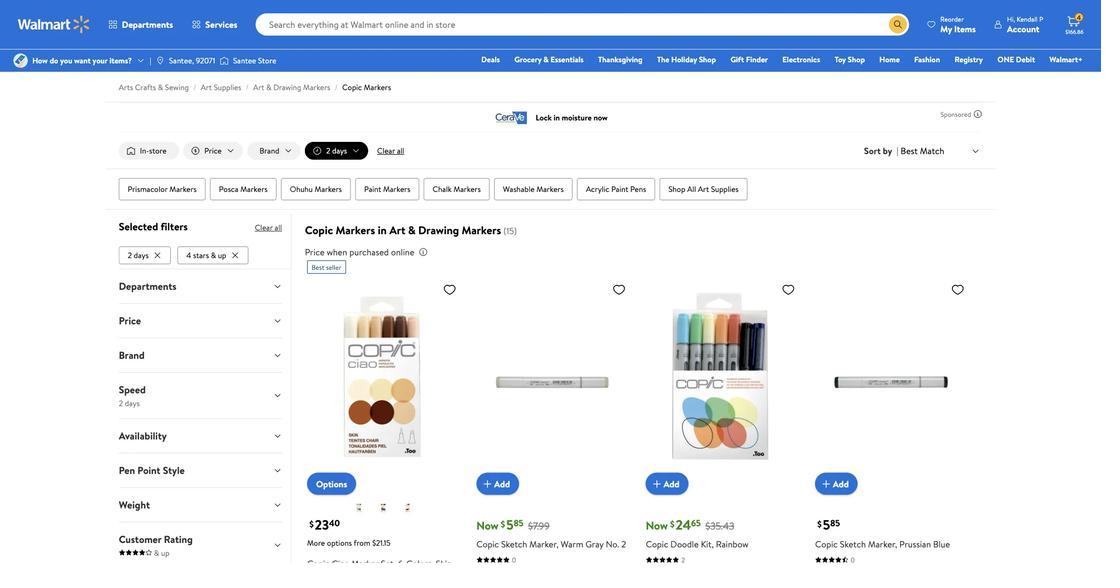 Task type: vqa. For each thing, say whether or not it's contained in the screenshot.
customer rating
yes



Task type: describe. For each thing, give the bounding box(es) containing it.
toy shop
[[835, 54, 865, 65]]

2 days inside dropdown button
[[326, 145, 347, 156]]

$ inside now $ 24 65 $35.43 copic doodle kit, rainbow
[[670, 518, 675, 530]]

gift finder link
[[725, 53, 773, 65]]

reorder
[[940, 14, 964, 24]]

2 paint from the left
[[611, 184, 628, 194]]

selected
[[119, 219, 158, 234]]

purchased
[[349, 246, 389, 258]]

gift
[[730, 54, 744, 65]]

23
[[315, 516, 329, 534]]

add to cart image for $7.99
[[481, 477, 494, 491]]

2 days button
[[119, 246, 171, 264]]

grocery
[[514, 54, 542, 65]]

days inside 2 days dropdown button
[[332, 145, 347, 156]]

2 days inside button
[[128, 250, 149, 261]]

all inside sort and filter section element
[[397, 145, 404, 156]]

the holiday shop
[[657, 54, 716, 65]]

art down santee store
[[253, 82, 264, 93]]

0 vertical spatial |
[[150, 55, 151, 66]]

85 inside '$ 5 85'
[[830, 517, 840, 529]]

walmart image
[[18, 16, 90, 33]]

2 days button
[[305, 142, 368, 160]]

price when purchased online
[[305, 246, 414, 258]]

& inside customer rating tab
[[154, 547, 159, 558]]

markers for washable
[[536, 184, 564, 194]]

sponsored
[[941, 109, 971, 119]]

ohuhu
[[290, 184, 313, 194]]

ohuhu markers link
[[281, 178, 351, 200]]

one
[[997, 54, 1014, 65]]

best for best match
[[901, 145, 918, 157]]

you
[[60, 55, 72, 66]]

0 horizontal spatial shop
[[668, 184, 685, 194]]

arts crafts & sewing link
[[119, 82, 189, 93]]

more options from $21.15
[[307, 537, 391, 548]]

copic doodle kit, rainbow image
[[646, 278, 800, 486]]

brights image
[[352, 501, 366, 514]]

4 for 4
[[1077, 13, 1081, 22]]

pens
[[630, 184, 646, 194]]

add button for $7.99
[[476, 473, 519, 495]]

no.
[[606, 538, 619, 550]]

style
[[163, 463, 185, 477]]

92071
[[196, 55, 215, 66]]

price inside sort and filter section element
[[204, 145, 222, 156]]

2 add to cart image from the left
[[650, 477, 664, 491]]

in
[[378, 222, 387, 238]]

0 horizontal spatial supplies
[[214, 82, 241, 93]]

debit
[[1016, 54, 1035, 65]]

filters
[[161, 219, 188, 234]]

weight tab
[[110, 488, 291, 522]]

registry link
[[950, 53, 988, 65]]

my
[[940, 23, 952, 35]]

3 / from the left
[[335, 82, 338, 93]]

electronics
[[782, 54, 820, 65]]

departments inside tab
[[119, 279, 176, 293]]

1 / from the left
[[193, 82, 196, 93]]

2 / from the left
[[246, 82, 249, 93]]

markers for ohuhu
[[315, 184, 342, 194]]

art & drawing markers link
[[253, 82, 330, 93]]

sort and filter section element
[[105, 133, 996, 169]]

4 stars & up button
[[178, 246, 249, 264]]

2 add from the left
[[664, 478, 679, 490]]

account
[[1007, 23, 1039, 35]]

match
[[920, 145, 944, 157]]

add to favorites list, copic sketch marker, warm gray no. 2 image
[[612, 283, 626, 297]]

2 horizontal spatial shop
[[848, 54, 865, 65]]

santee
[[233, 55, 256, 66]]

toy shop link
[[830, 53, 870, 65]]

speed 2 days
[[119, 383, 146, 408]]

posca
[[219, 184, 238, 194]]

2 inside button
[[128, 250, 132, 261]]

now for 5
[[476, 518, 499, 533]]

1 vertical spatial clear
[[255, 222, 273, 233]]

$ 5 85
[[817, 516, 840, 534]]

services
[[205, 18, 237, 31]]

2 inside dropdown button
[[326, 145, 330, 156]]

washable markers
[[503, 184, 564, 194]]

art right 'all'
[[698, 184, 709, 194]]

best match button
[[898, 143, 982, 158]]

clear inside sort and filter section element
[[377, 145, 395, 156]]

rating
[[164, 532, 193, 546]]

doodle
[[670, 538, 699, 550]]

seller
[[326, 262, 341, 272]]

online
[[391, 246, 414, 258]]

search icon image
[[894, 20, 902, 29]]

days inside 2 days button
[[134, 250, 149, 261]]

copic ciao marker set, 6-colors, skin tones image
[[307, 278, 461, 486]]

0 horizontal spatial drawing
[[273, 82, 301, 93]]

thanksgiving
[[598, 54, 643, 65]]

list containing 2 days
[[119, 244, 282, 264]]

add to cart image for 5
[[820, 477, 833, 491]]

ohuhu markers
[[290, 184, 342, 194]]

speed tab
[[110, 373, 291, 418]]

prismacolor
[[128, 184, 168, 194]]

up inside customer rating tab
[[161, 547, 169, 558]]

availability button
[[110, 419, 291, 453]]

in-store button
[[119, 142, 179, 160]]

hi, kendall p account
[[1007, 14, 1043, 35]]

from
[[354, 537, 370, 548]]

& right crafts
[[158, 82, 163, 93]]

kendall
[[1017, 14, 1038, 24]]

hi,
[[1007, 14, 1015, 24]]

copic sketch marker, prussian blue image
[[815, 278, 969, 486]]

walmart+ link
[[1044, 53, 1088, 65]]

deals link
[[476, 53, 505, 65]]

$35.43
[[705, 519, 734, 533]]

shop inside "link"
[[699, 54, 716, 65]]

art down 92071
[[201, 82, 212, 93]]

markers for copic
[[336, 222, 375, 238]]

crafts
[[135, 82, 156, 93]]

paint inside "link"
[[364, 184, 381, 194]]

sort
[[864, 145, 881, 157]]

1 vertical spatial price
[[305, 246, 325, 258]]

weight
[[119, 498, 150, 512]]

$ 23 40
[[309, 516, 340, 534]]

 image for santee, 92071
[[156, 56, 165, 65]]

want
[[74, 55, 91, 66]]

skin image
[[401, 501, 415, 514]]

pen
[[119, 463, 135, 477]]

1 vertical spatial departments button
[[110, 269, 291, 303]]

1 vertical spatial brand button
[[110, 338, 291, 372]]

washable
[[503, 184, 535, 194]]

markers for posca
[[240, 184, 268, 194]]

2 5 from the left
[[823, 516, 830, 534]]

store
[[149, 145, 167, 156]]

how
[[32, 55, 48, 66]]

markers for prismacolor
[[169, 184, 197, 194]]

40
[[329, 517, 340, 529]]

best for best seller
[[311, 262, 324, 272]]

paint markers link
[[355, 178, 419, 200]]



Task type: locate. For each thing, give the bounding box(es) containing it.
add to favorites list, copic sketch marker, prussian blue image
[[951, 283, 964, 297]]

now
[[476, 518, 499, 533], [646, 518, 668, 533]]

0 horizontal spatial clear all button
[[255, 219, 282, 237]]

0 horizontal spatial clear
[[255, 222, 273, 233]]

0 horizontal spatial 5
[[506, 516, 514, 534]]

4 $ from the left
[[817, 518, 822, 530]]

1 horizontal spatial add button
[[646, 473, 688, 495]]

shop right holiday
[[699, 54, 716, 65]]

1 horizontal spatial paint
[[611, 184, 628, 194]]

1 vertical spatial price button
[[110, 304, 291, 338]]

2 85 from the left
[[830, 517, 840, 529]]

drawing down store at the top
[[273, 82, 301, 93]]

2 sketch from the left
[[840, 538, 866, 550]]

1 horizontal spatial 2 days
[[326, 145, 347, 156]]

2 horizontal spatial price
[[305, 246, 325, 258]]

1 vertical spatial |
[[897, 145, 898, 157]]

(15)
[[503, 225, 517, 237]]

brand button down price tab
[[110, 338, 291, 372]]

0 vertical spatial brand button
[[247, 142, 301, 160]]

days up "ohuhu markers"
[[332, 145, 347, 156]]

& down customer rating
[[154, 547, 159, 558]]

rainbow
[[716, 538, 749, 550]]

holiday
[[671, 54, 697, 65]]

clear all down posca markers link
[[255, 222, 282, 233]]

2 horizontal spatial  image
[[220, 55, 229, 66]]

best right by
[[901, 145, 918, 157]]

0 vertical spatial clear
[[377, 145, 395, 156]]

2 down speed
[[119, 397, 123, 408]]

clear all up paint markers
[[377, 145, 404, 156]]

posca markers
[[219, 184, 268, 194]]

0 horizontal spatial |
[[150, 55, 151, 66]]

paint up in
[[364, 184, 381, 194]]

p
[[1039, 14, 1043, 24]]

prismacolor markers
[[128, 184, 197, 194]]

now inside now $ 5 85 $7.99 copic sketch marker, warm gray no. 2
[[476, 518, 499, 533]]

stars
[[193, 250, 209, 261]]

0 horizontal spatial up
[[161, 547, 169, 558]]

clear all button
[[373, 142, 409, 160], [255, 219, 282, 237]]

1 paint from the left
[[364, 184, 381, 194]]

1 add to cart image from the left
[[481, 477, 494, 491]]

| inside sort and filter section element
[[897, 145, 898, 157]]

add for $7.99
[[494, 478, 510, 490]]

2 horizontal spatial add
[[833, 478, 849, 490]]

& up
[[152, 547, 169, 558]]

2 horizontal spatial add button
[[815, 473, 858, 495]]

4 inside button
[[186, 250, 191, 261]]

price tab
[[110, 304, 291, 338]]

marker, down $7.99
[[529, 538, 559, 550]]

departments button down stars
[[110, 269, 291, 303]]

4 left stars
[[186, 250, 191, 261]]

1 marker, from the left
[[529, 538, 559, 550]]

best match
[[901, 145, 944, 157]]

2 vertical spatial price
[[119, 314, 141, 328]]

price button inside sort and filter section element
[[183, 142, 243, 160]]

up
[[218, 250, 226, 261], [161, 547, 169, 558]]

clear all
[[377, 145, 404, 156], [255, 222, 282, 233]]

1 vertical spatial 2 days
[[128, 250, 149, 261]]

primary image
[[377, 501, 390, 514]]

4 stars & up
[[186, 250, 226, 261]]

toy
[[835, 54, 846, 65]]

weight button
[[110, 488, 291, 522]]

1 horizontal spatial price
[[204, 145, 222, 156]]

supplies down santee
[[214, 82, 241, 93]]

home link
[[874, 53, 905, 65]]

by
[[883, 145, 892, 157]]

2 right no.
[[621, 538, 626, 550]]

/ left copic markers link
[[335, 82, 338, 93]]

art supplies link
[[201, 82, 241, 93]]

prussian
[[899, 538, 931, 550]]

paint
[[364, 184, 381, 194], [611, 184, 628, 194]]

2 days up "ohuhu markers"
[[326, 145, 347, 156]]

marker, left prussian
[[868, 538, 897, 550]]

 image
[[13, 53, 28, 68], [220, 55, 229, 66], [156, 56, 165, 65]]

2 up "ohuhu markers"
[[326, 145, 330, 156]]

& right grocery
[[543, 54, 549, 65]]

add
[[494, 478, 510, 490], [664, 478, 679, 490], [833, 478, 849, 490]]

days
[[332, 145, 347, 156], [134, 250, 149, 261], [125, 397, 140, 408]]

items?
[[109, 55, 132, 66]]

1 horizontal spatial brand
[[260, 145, 279, 156]]

shop right toy
[[848, 54, 865, 65]]

fashion link
[[909, 53, 945, 65]]

options
[[327, 537, 352, 548]]

paint markers
[[364, 184, 410, 194]]

1 horizontal spatial supplies
[[711, 184, 739, 194]]

services button
[[183, 11, 247, 38]]

availability tab
[[110, 419, 291, 453]]

4
[[1077, 13, 1081, 22], [186, 250, 191, 261]]

0 horizontal spatial  image
[[13, 53, 28, 68]]

chalk markers
[[433, 184, 481, 194]]

when
[[327, 246, 347, 258]]

1 horizontal spatial clear all button
[[373, 142, 409, 160]]

& down store at the top
[[266, 82, 271, 93]]

add for 5
[[833, 478, 849, 490]]

2 vertical spatial days
[[125, 397, 140, 408]]

items
[[954, 23, 976, 35]]

$166.86
[[1065, 28, 1083, 35]]

2 inside speed 2 days
[[119, 397, 123, 408]]

2 marker, from the left
[[868, 538, 897, 550]]

& right stars
[[211, 250, 216, 261]]

all
[[397, 145, 404, 156], [275, 222, 282, 233]]

brand inside sort and filter section element
[[260, 145, 279, 156]]

$ inside now $ 5 85 $7.99 copic sketch marker, warm gray no. 2
[[501, 518, 505, 530]]

1 vertical spatial all
[[275, 222, 282, 233]]

all up paint markers
[[397, 145, 404, 156]]

85 left $7.99
[[514, 517, 524, 529]]

1 vertical spatial departments
[[119, 279, 176, 293]]

2 days down selected
[[128, 250, 149, 261]]

2
[[326, 145, 330, 156], [128, 250, 132, 261], [119, 397, 123, 408], [621, 538, 626, 550]]

legal information image
[[419, 248, 428, 257]]

shop all art supplies
[[668, 184, 739, 194]]

copic inside now $ 24 65 $35.43 copic doodle kit, rainbow
[[646, 538, 668, 550]]

 image left how on the top
[[13, 53, 28, 68]]

arts
[[119, 82, 133, 93]]

markers for chalk
[[453, 184, 481, 194]]

1 now from the left
[[476, 518, 499, 533]]

0 vertical spatial price
[[204, 145, 222, 156]]

 image right 92071
[[220, 55, 229, 66]]

0 vertical spatial clear all
[[377, 145, 404, 156]]

Walmart Site-Wide search field
[[256, 13, 909, 36]]

clear all inside sort and filter section element
[[377, 145, 404, 156]]

0 horizontal spatial 2 days
[[128, 250, 149, 261]]

0 horizontal spatial now
[[476, 518, 499, 533]]

customer rating tab
[[110, 522, 291, 563]]

ad disclaimer and feedback for skylinedisplayad image
[[973, 110, 982, 119]]

do
[[50, 55, 58, 66]]

4 up "$166.86"
[[1077, 13, 1081, 22]]

days inside speed 2 days
[[125, 397, 140, 408]]

0 horizontal spatial 85
[[514, 517, 524, 529]]

pen point style
[[119, 463, 185, 477]]

3 add to cart image from the left
[[820, 477, 833, 491]]

4 for 4 stars & up
[[186, 250, 191, 261]]

0 horizontal spatial marker,
[[529, 538, 559, 550]]

days down speed
[[125, 397, 140, 408]]

1 vertical spatial 4
[[186, 250, 191, 261]]

85 inside now $ 5 85 $7.99 copic sketch marker, warm gray no. 2
[[514, 517, 524, 529]]

add to favorites list, copic doodle kit, rainbow image
[[782, 283, 795, 297]]

0 horizontal spatial /
[[193, 82, 196, 93]]

brand button up ohuhu
[[247, 142, 301, 160]]

1 horizontal spatial |
[[897, 145, 898, 157]]

1 add button from the left
[[476, 473, 519, 495]]

65
[[691, 517, 701, 529]]

0 horizontal spatial brand
[[119, 348, 145, 362]]

&
[[543, 54, 549, 65], [158, 82, 163, 93], [266, 82, 271, 93], [408, 222, 416, 238], [211, 250, 216, 261], [154, 547, 159, 558]]

$ inside '$ 5 85'
[[817, 518, 822, 530]]

& inside the 4 stars & up button
[[211, 250, 216, 261]]

1 vertical spatial drawing
[[418, 222, 459, 238]]

add to cart image
[[481, 477, 494, 491], [650, 477, 664, 491], [820, 477, 833, 491]]

in-
[[140, 145, 149, 156]]

the
[[657, 54, 669, 65]]

2 now from the left
[[646, 518, 668, 533]]

pen point style tab
[[110, 453, 291, 487]]

| up arts crafts & sewing link
[[150, 55, 151, 66]]

2 inside now $ 5 85 $7.99 copic sketch marker, warm gray no. 2
[[621, 538, 626, 550]]

price button down departments tab
[[110, 304, 291, 338]]

brand inside tab
[[119, 348, 145, 362]]

0 horizontal spatial 4
[[186, 250, 191, 261]]

one debit link
[[992, 53, 1040, 65]]

/ right art supplies link at the top left of the page
[[246, 82, 249, 93]]

5 inside now $ 5 85 $7.99 copic sketch marker, warm gray no. 2
[[506, 516, 514, 534]]

best left the seller
[[311, 262, 324, 272]]

gift finder
[[730, 54, 768, 65]]

0 vertical spatial 2 days
[[326, 145, 347, 156]]

Search search field
[[256, 13, 909, 36]]

chalk markers link
[[424, 178, 490, 200]]

store
[[258, 55, 276, 66]]

0 vertical spatial clear all button
[[373, 142, 409, 160]]

1 vertical spatial clear all button
[[255, 219, 282, 237]]

1 horizontal spatial 85
[[830, 517, 840, 529]]

0 horizontal spatial add button
[[476, 473, 519, 495]]

add button for 5
[[815, 473, 858, 495]]

1 horizontal spatial all
[[397, 145, 404, 156]]

how do you want your items?
[[32, 55, 132, 66]]

departments up 'items?'
[[122, 18, 173, 31]]

now $ 24 65 $35.43 copic doodle kit, rainbow
[[646, 516, 749, 550]]

applied filters section element
[[119, 219, 188, 234]]

 image for how do you want your items?
[[13, 53, 28, 68]]

more
[[307, 537, 325, 548]]

2 days list item
[[119, 244, 173, 264]]

0 vertical spatial price button
[[183, 142, 243, 160]]

2 days
[[326, 145, 347, 156], [128, 250, 149, 261]]

1 vertical spatial up
[[161, 547, 169, 558]]

0 vertical spatial departments button
[[99, 11, 183, 38]]

1 horizontal spatial shop
[[699, 54, 716, 65]]

1 horizontal spatial  image
[[156, 56, 165, 65]]

2 down selected
[[128, 250, 132, 261]]

now left $7.99
[[476, 518, 499, 533]]

$ inside $ 23 40
[[309, 518, 314, 530]]

marker, inside now $ 5 85 $7.99 copic sketch marker, warm gray no. 2
[[529, 538, 559, 550]]

all down posca markers link
[[275, 222, 282, 233]]

now $ 5 85 $7.99 copic sketch marker, warm gray no. 2
[[476, 516, 626, 550]]

up inside button
[[218, 250, 226, 261]]

0 horizontal spatial price
[[119, 314, 141, 328]]

1 horizontal spatial now
[[646, 518, 668, 533]]

acrylic
[[586, 184, 609, 194]]

2 add button from the left
[[646, 473, 688, 495]]

acrylic paint pens
[[586, 184, 646, 194]]

deals
[[481, 54, 500, 65]]

85 up copic sketch marker, prussian blue
[[830, 517, 840, 529]]

marker,
[[529, 538, 559, 550], [868, 538, 897, 550]]

| right by
[[897, 145, 898, 157]]

copic sketch marker, warm gray no. 2 image
[[476, 278, 630, 486]]

3 $ from the left
[[670, 518, 675, 530]]

1 horizontal spatial 4
[[1077, 13, 1081, 22]]

& up online
[[408, 222, 416, 238]]

1 horizontal spatial drawing
[[418, 222, 459, 238]]

1 horizontal spatial add
[[664, 478, 679, 490]]

santee,
[[169, 55, 194, 66]]

clear down posca markers link
[[255, 222, 273, 233]]

shop all art supplies link
[[659, 178, 747, 200]]

point
[[137, 463, 160, 477]]

 image left santee,
[[156, 56, 165, 65]]

& inside grocery & essentials link
[[543, 54, 549, 65]]

0 vertical spatial days
[[332, 145, 347, 156]]

clear up paint markers
[[377, 145, 395, 156]]

essentials
[[551, 54, 584, 65]]

copic
[[342, 82, 362, 93], [305, 222, 333, 238], [476, 538, 499, 550], [646, 538, 668, 550], [815, 538, 838, 550]]

grocery & essentials
[[514, 54, 584, 65]]

santee store
[[233, 55, 276, 66]]

shop left 'all'
[[668, 184, 685, 194]]

1 horizontal spatial best
[[901, 145, 918, 157]]

0 horizontal spatial paint
[[364, 184, 381, 194]]

registry
[[955, 54, 983, 65]]

list
[[119, 244, 282, 264]]

options link
[[307, 473, 356, 495]]

now inside now $ 24 65 $35.43 copic doodle kit, rainbow
[[646, 518, 668, 533]]

0 horizontal spatial sketch
[[501, 538, 527, 550]]

brand up posca markers
[[260, 145, 279, 156]]

3 add button from the left
[[815, 473, 858, 495]]

1 vertical spatial supplies
[[711, 184, 739, 194]]

finder
[[746, 54, 768, 65]]

$21.15
[[372, 537, 391, 548]]

clear all button down posca markers link
[[255, 219, 282, 237]]

price inside tab
[[119, 314, 141, 328]]

acrylic paint pens link
[[577, 178, 655, 200]]

copic inside now $ 5 85 $7.99 copic sketch marker, warm gray no. 2
[[476, 538, 499, 550]]

clear all button up paint markers
[[373, 142, 409, 160]]

0 vertical spatial brand
[[260, 145, 279, 156]]

paint left pens
[[611, 184, 628, 194]]

0 horizontal spatial best
[[311, 262, 324, 272]]

copic sketch marker, prussian blue
[[815, 538, 950, 550]]

2 horizontal spatial add to cart image
[[820, 477, 833, 491]]

customer rating
[[119, 532, 193, 546]]

now left 24
[[646, 518, 668, 533]]

add to favorites list, copic ciao marker set, 6-colors, skin tones image
[[443, 283, 456, 297]]

copic markers in art & drawing markers (15)
[[305, 222, 517, 238]]

departments down 2 days button
[[119, 279, 176, 293]]

0 vertical spatial 4
[[1077, 13, 1081, 22]]

2 $ from the left
[[501, 518, 505, 530]]

1 horizontal spatial add to cart image
[[650, 477, 664, 491]]

1 horizontal spatial clear
[[377, 145, 395, 156]]

0 vertical spatial all
[[397, 145, 404, 156]]

drawing up 'legal information' image on the top
[[418, 222, 459, 238]]

1 horizontal spatial marker,
[[868, 538, 897, 550]]

0 horizontal spatial add to cart image
[[481, 477, 494, 491]]

 image for santee store
[[220, 55, 229, 66]]

now for 24
[[646, 518, 668, 533]]

departments tab
[[110, 269, 291, 303]]

sketch inside now $ 5 85 $7.99 copic sketch marker, warm gray no. 2
[[501, 538, 527, 550]]

/ right sewing
[[193, 82, 196, 93]]

2 horizontal spatial /
[[335, 82, 338, 93]]

departments button up 'items?'
[[99, 11, 183, 38]]

1 vertical spatial days
[[134, 250, 149, 261]]

art right in
[[389, 222, 405, 238]]

4 stars & up list item
[[178, 244, 251, 264]]

0 horizontal spatial clear all
[[255, 222, 282, 233]]

0 vertical spatial drawing
[[273, 82, 301, 93]]

1 vertical spatial best
[[311, 262, 324, 272]]

electronics link
[[777, 53, 825, 65]]

0 vertical spatial departments
[[122, 18, 173, 31]]

1 horizontal spatial sketch
[[840, 538, 866, 550]]

0 horizontal spatial all
[[275, 222, 282, 233]]

0 vertical spatial up
[[218, 250, 226, 261]]

up down customer rating
[[161, 547, 169, 558]]

1 vertical spatial brand
[[119, 348, 145, 362]]

markers inside "link"
[[383, 184, 410, 194]]

1 sketch from the left
[[501, 538, 527, 550]]

0 horizontal spatial add
[[494, 478, 510, 490]]

your
[[93, 55, 108, 66]]

markers for paint
[[383, 184, 410, 194]]

24
[[676, 516, 691, 534]]

1 vertical spatial clear all
[[255, 222, 282, 233]]

kit,
[[701, 538, 714, 550]]

the holiday shop link
[[652, 53, 721, 65]]

warm
[[561, 538, 583, 550]]

thanksgiving link
[[593, 53, 648, 65]]

selected filters
[[119, 219, 188, 234]]

price button up posca
[[183, 142, 243, 160]]

1 horizontal spatial 5
[[823, 516, 830, 534]]

1 $ from the left
[[309, 518, 314, 530]]

1 horizontal spatial up
[[218, 250, 226, 261]]

brand up speed
[[119, 348, 145, 362]]

brand tab
[[110, 338, 291, 372]]

best inside popup button
[[901, 145, 918, 157]]

3 add from the left
[[833, 478, 849, 490]]

0 vertical spatial supplies
[[214, 82, 241, 93]]

1 85 from the left
[[514, 517, 524, 529]]

options
[[316, 478, 347, 490]]

1 add from the left
[[494, 478, 510, 490]]

1 5 from the left
[[506, 516, 514, 534]]

1 horizontal spatial clear all
[[377, 145, 404, 156]]

1 horizontal spatial /
[[246, 82, 249, 93]]

clear all button inside sort and filter section element
[[373, 142, 409, 160]]

availability
[[119, 429, 167, 443]]

days down selected
[[134, 250, 149, 261]]

0 vertical spatial best
[[901, 145, 918, 157]]

supplies right 'all'
[[711, 184, 739, 194]]

pen point style button
[[110, 453, 291, 487]]

gray
[[585, 538, 604, 550]]

up right stars
[[218, 250, 226, 261]]

brand
[[260, 145, 279, 156], [119, 348, 145, 362]]



